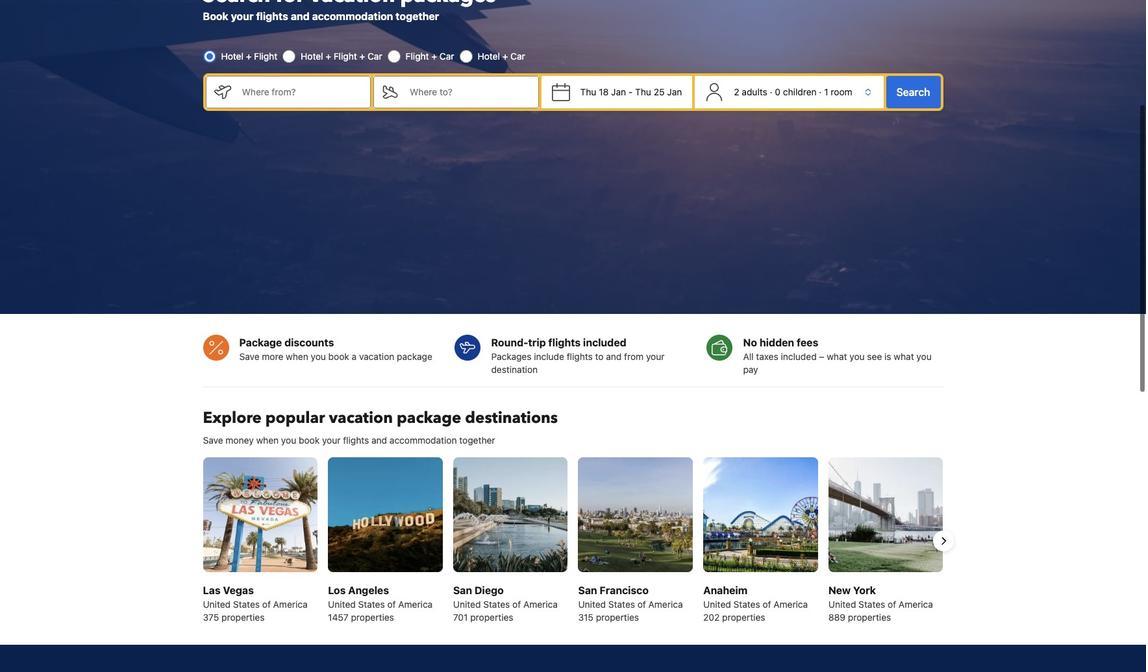Task type: describe. For each thing, give the bounding box(es) containing it.
2 jan from the left
[[667, 86, 682, 97]]

from
[[624, 352, 644, 363]]

states for new york
[[859, 599, 885, 610]]

1457
[[328, 612, 348, 623]]

no hidden fees all taxes included – what you see is what you pay
[[743, 337, 932, 376]]

package inside package discounts save more when you book a vacation package
[[397, 352, 432, 363]]

car for hotel + car
[[510, 51, 525, 62]]

–
[[819, 352, 824, 363]]

together inside explore popular vacation package destinations save money when you book your flights and accommodation together
[[459, 435, 495, 446]]

america for new york
[[899, 599, 933, 610]]

next image
[[935, 534, 951, 549]]

san diego united states of america 701 properties
[[453, 585, 558, 623]]

round-trip flights included packages include flights to and from your destination
[[491, 337, 665, 376]]

packages
[[491, 352, 531, 363]]

angeles
[[348, 585, 389, 597]]

1 jan from the left
[[611, 86, 626, 97]]

included inside no hidden fees all taxes included – what you see is what you pay
[[781, 352, 817, 363]]

anaheim
[[703, 585, 748, 597]]

1 · from the left
[[770, 86, 772, 97]]

and inside round-trip flights included packages include flights to and from your destination
[[606, 352, 622, 363]]

united for los angeles
[[328, 599, 356, 610]]

search button
[[886, 76, 941, 108]]

0
[[775, 86, 781, 97]]

you left see
[[850, 352, 865, 363]]

book your flights and accommodation together
[[203, 10, 439, 22]]

889
[[828, 612, 846, 623]]

package discounts save more when you book a vacation package
[[239, 337, 432, 363]]

+ for hotel + flight + car
[[326, 51, 331, 62]]

0 horizontal spatial and
[[291, 10, 310, 22]]

0 horizontal spatial your
[[231, 10, 254, 22]]

taxes
[[756, 352, 778, 363]]

book
[[203, 10, 228, 22]]

to
[[595, 352, 604, 363]]

states for san francisco
[[608, 599, 635, 610]]

0 vertical spatial accommodation
[[312, 10, 393, 22]]

discounts
[[284, 337, 334, 349]]

you inside package discounts save more when you book a vacation package
[[311, 352, 326, 363]]

america inside anaheim united states of america 202 properties
[[774, 599, 808, 610]]

of for new york
[[888, 599, 896, 610]]

flight for hotel + flight
[[254, 51, 277, 62]]

properties for san diego
[[470, 612, 513, 623]]

round-
[[491, 337, 528, 349]]

315
[[578, 612, 593, 623]]

explore
[[203, 408, 262, 430]]

united for san francisco
[[578, 599, 606, 610]]

save inside explore popular vacation package destinations save money when you book your flights and accommodation together
[[203, 435, 223, 446]]

of for san francisco
[[638, 599, 646, 610]]

america for san diego
[[523, 599, 558, 610]]

destinations
[[465, 408, 558, 430]]

new
[[828, 585, 851, 597]]

3 + from the left
[[359, 51, 365, 62]]

america for san francisco
[[648, 599, 683, 610]]

when inside package discounts save more when you book a vacation package
[[286, 352, 308, 363]]

+ for flight + car
[[431, 51, 437, 62]]

search
[[896, 86, 930, 98]]

las
[[203, 585, 220, 597]]

flights inside explore popular vacation package destinations save money when you book your flights and accommodation together
[[343, 435, 369, 446]]

2 thu from the left
[[635, 86, 651, 97]]

1 what from the left
[[827, 352, 847, 363]]

701
[[453, 612, 468, 623]]

202
[[703, 612, 720, 623]]

hotel + flight + car
[[301, 51, 382, 62]]

1 car from the left
[[368, 51, 382, 62]]

flight + car
[[406, 51, 454, 62]]

0 vertical spatial together
[[396, 10, 439, 22]]

2 · from the left
[[819, 86, 822, 97]]

+ for hotel + flight
[[246, 51, 252, 62]]

united inside anaheim united states of america 202 properties
[[703, 599, 731, 610]]

of for san diego
[[512, 599, 521, 610]]

of inside anaheim united states of america 202 properties
[[763, 599, 771, 610]]

all
[[743, 352, 754, 363]]

states inside anaheim united states of america 202 properties
[[733, 599, 760, 610]]

trip
[[528, 337, 546, 349]]

states for las vegas
[[233, 599, 260, 610]]

thu 18 jan - thu 25 jan
[[580, 86, 682, 97]]

los
[[328, 585, 346, 597]]

accommodation inside explore popular vacation package destinations save money when you book your flights and accommodation together
[[390, 435, 457, 446]]

your for destinations
[[322, 435, 341, 446]]

car for flight + car
[[439, 51, 454, 62]]



Task type: locate. For each thing, give the bounding box(es) containing it.
jan left -
[[611, 86, 626, 97]]

4 + from the left
[[431, 51, 437, 62]]

hotel up where from? field on the top of the page
[[301, 51, 323, 62]]

hotel + car
[[478, 51, 525, 62]]

2 san from the left
[[578, 585, 597, 597]]

1
[[824, 86, 828, 97]]

1 horizontal spatial ·
[[819, 86, 822, 97]]

hotel up where to? field on the top left of page
[[478, 51, 500, 62]]

united inside san francisco united states of america 315 properties
[[578, 599, 606, 610]]

properties inside los angeles united states of america 1457 properties
[[351, 612, 394, 623]]

1 vertical spatial save
[[203, 435, 223, 446]]

2 vertical spatial and
[[371, 435, 387, 446]]

accommodation
[[312, 10, 393, 22], [390, 435, 457, 446]]

and inside explore popular vacation package destinations save money when you book your flights and accommodation together
[[371, 435, 387, 446]]

6 states from the left
[[859, 599, 885, 610]]

5 of from the left
[[763, 599, 771, 610]]

2
[[734, 86, 739, 97]]

of inside new york united states of america 889 properties
[[888, 599, 896, 610]]

when inside explore popular vacation package destinations save money when you book your flights and accommodation together
[[256, 435, 279, 446]]

what
[[827, 352, 847, 363], [894, 352, 914, 363]]

states down diego
[[483, 599, 510, 610]]

united up 202
[[703, 599, 731, 610]]

5 properties from the left
[[722, 612, 765, 623]]

you right is
[[916, 352, 932, 363]]

united for san diego
[[453, 599, 481, 610]]

america inside los angeles united states of america 1457 properties
[[398, 599, 433, 610]]

anaheim united states of america 202 properties
[[703, 585, 808, 623]]

save left money
[[203, 435, 223, 446]]

1 vertical spatial package
[[397, 408, 461, 430]]

properties for los angeles
[[351, 612, 394, 623]]

0 horizontal spatial car
[[368, 51, 382, 62]]

what right – in the right bottom of the page
[[827, 352, 847, 363]]

package
[[239, 337, 282, 349]]

1 flight from the left
[[254, 51, 277, 62]]

san for san francisco
[[578, 585, 597, 597]]

states down anaheim
[[733, 599, 760, 610]]

2 car from the left
[[439, 51, 454, 62]]

no
[[743, 337, 757, 349]]

0 vertical spatial package
[[397, 352, 432, 363]]

states inside los angeles united states of america 1457 properties
[[358, 599, 385, 610]]

1 + from the left
[[246, 51, 252, 62]]

include
[[534, 352, 564, 363]]

included
[[583, 337, 626, 349], [781, 352, 817, 363]]

properties inside new york united states of america 889 properties
[[848, 612, 891, 623]]

3 states from the left
[[483, 599, 510, 610]]

properties right 202
[[722, 612, 765, 623]]

book inside package discounts save more when you book a vacation package
[[328, 352, 349, 363]]

states down angeles
[[358, 599, 385, 610]]

1 vertical spatial when
[[256, 435, 279, 446]]

you down discounts
[[311, 352, 326, 363]]

4 states from the left
[[608, 599, 635, 610]]

hotel
[[221, 51, 243, 62], [301, 51, 323, 62], [478, 51, 500, 62]]

united up "1457"
[[328, 599, 356, 610]]

adults
[[742, 86, 767, 97]]

4 america from the left
[[648, 599, 683, 610]]

0 horizontal spatial flight
[[254, 51, 277, 62]]

0 horizontal spatial ·
[[770, 86, 772, 97]]

· left 1 in the right of the page
[[819, 86, 822, 97]]

san for san diego
[[453, 585, 472, 597]]

1 hotel from the left
[[221, 51, 243, 62]]

destination
[[491, 365, 538, 376]]

2 horizontal spatial your
[[646, 352, 665, 363]]

new york united states of america 889 properties
[[828, 585, 933, 623]]

see
[[867, 352, 882, 363]]

book inside explore popular vacation package destinations save money when you book your flights and accommodation together
[[299, 435, 320, 446]]

flight for hotel + flight + car
[[334, 51, 357, 62]]

united
[[203, 599, 231, 610], [328, 599, 356, 610], [453, 599, 481, 610], [578, 599, 606, 610], [703, 599, 731, 610], [828, 599, 856, 610]]

1 horizontal spatial thu
[[635, 86, 651, 97]]

properties inside san francisco united states of america 315 properties
[[596, 612, 639, 623]]

3 flight from the left
[[406, 51, 429, 62]]

+
[[246, 51, 252, 62], [326, 51, 331, 62], [359, 51, 365, 62], [431, 51, 437, 62], [502, 51, 508, 62]]

you inside explore popular vacation package destinations save money when you book your flights and accommodation together
[[281, 435, 296, 446]]

2 horizontal spatial flight
[[406, 51, 429, 62]]

0 vertical spatial book
[[328, 352, 349, 363]]

states inside las vegas united states of america 375 properties
[[233, 599, 260, 610]]

you down the "popular" on the bottom left
[[281, 435, 296, 446]]

1 thu from the left
[[580, 86, 596, 97]]

money
[[226, 435, 254, 446]]

3 of from the left
[[512, 599, 521, 610]]

explore popular vacation package destinations region
[[193, 458, 954, 625]]

properties for new york
[[848, 612, 891, 623]]

1 states from the left
[[233, 599, 260, 610]]

2 hotel from the left
[[301, 51, 323, 62]]

1 horizontal spatial hotel
[[301, 51, 323, 62]]

america inside new york united states of america 889 properties
[[899, 599, 933, 610]]

of inside san francisco united states of america 315 properties
[[638, 599, 646, 610]]

2 united from the left
[[328, 599, 356, 610]]

states
[[233, 599, 260, 610], [358, 599, 385, 610], [483, 599, 510, 610], [608, 599, 635, 610], [733, 599, 760, 610], [859, 599, 885, 610]]

flight
[[254, 51, 277, 62], [334, 51, 357, 62], [406, 51, 429, 62]]

1 vertical spatial book
[[299, 435, 320, 446]]

1 horizontal spatial flight
[[334, 51, 357, 62]]

las vegas united states of america 375 properties
[[203, 585, 308, 623]]

vacation inside package discounts save more when you book a vacation package
[[359, 352, 394, 363]]

0 vertical spatial when
[[286, 352, 308, 363]]

properties down york
[[848, 612, 891, 623]]

1 vertical spatial vacation
[[329, 408, 393, 430]]

united up 375
[[203, 599, 231, 610]]

properties inside anaheim united states of america 202 properties
[[722, 612, 765, 623]]

your right book
[[231, 10, 254, 22]]

0 vertical spatial and
[[291, 10, 310, 22]]

pay
[[743, 365, 758, 376]]

hotel for hotel + flight
[[221, 51, 243, 62]]

0 horizontal spatial together
[[396, 10, 439, 22]]

is
[[884, 352, 891, 363]]

children
[[783, 86, 817, 97]]

united up 315
[[578, 599, 606, 610]]

0 horizontal spatial jan
[[611, 86, 626, 97]]

of inside las vegas united states of america 375 properties
[[262, 599, 271, 610]]

your down the "popular" on the bottom left
[[322, 435, 341, 446]]

5 united from the left
[[703, 599, 731, 610]]

hotel for hotel + flight + car
[[301, 51, 323, 62]]

-
[[628, 86, 633, 97]]

0 vertical spatial included
[[583, 337, 626, 349]]

san inside san diego united states of america 701 properties
[[453, 585, 472, 597]]

included down 'fees'
[[781, 352, 817, 363]]

hotel down book
[[221, 51, 243, 62]]

6 united from the left
[[828, 599, 856, 610]]

flights
[[256, 10, 288, 22], [548, 337, 581, 349], [567, 352, 593, 363], [343, 435, 369, 446]]

and
[[291, 10, 310, 22], [606, 352, 622, 363], [371, 435, 387, 446]]

3 car from the left
[[510, 51, 525, 62]]

2 vertical spatial your
[[322, 435, 341, 446]]

save down package
[[239, 352, 259, 363]]

1 vertical spatial accommodation
[[390, 435, 457, 446]]

1 properties from the left
[[221, 612, 265, 623]]

popular
[[265, 408, 325, 430]]

thu
[[580, 86, 596, 97], [635, 86, 651, 97]]

1 horizontal spatial and
[[371, 435, 387, 446]]

0 vertical spatial your
[[231, 10, 254, 22]]

properties down angeles
[[351, 612, 394, 623]]

states down 'vegas'
[[233, 599, 260, 610]]

your inside explore popular vacation package destinations save money when you book your flights and accommodation together
[[322, 435, 341, 446]]

375
[[203, 612, 219, 623]]

united up 701
[[453, 599, 481, 610]]

properties for las vegas
[[221, 612, 265, 623]]

25
[[654, 86, 665, 97]]

america inside san diego united states of america 701 properties
[[523, 599, 558, 610]]

united for las vegas
[[203, 599, 231, 610]]

1 horizontal spatial san
[[578, 585, 597, 597]]

what right is
[[894, 352, 914, 363]]

properties inside las vegas united states of america 375 properties
[[221, 612, 265, 623]]

a
[[352, 352, 357, 363]]

united inside san diego united states of america 701 properties
[[453, 599, 481, 610]]

united up 889
[[828, 599, 856, 610]]

vacation
[[359, 352, 394, 363], [329, 408, 393, 430]]

2 of from the left
[[387, 599, 396, 610]]

jan right 25
[[667, 86, 682, 97]]

york
[[853, 585, 876, 597]]

vegas
[[223, 585, 254, 597]]

america
[[273, 599, 308, 610], [398, 599, 433, 610], [523, 599, 558, 610], [648, 599, 683, 610], [774, 599, 808, 610], [899, 599, 933, 610]]

1 of from the left
[[262, 599, 271, 610]]

2 states from the left
[[358, 599, 385, 610]]

· left 0
[[770, 86, 772, 97]]

vacation inside explore popular vacation package destinations save money when you book your flights and accommodation together
[[329, 408, 393, 430]]

flight up where from? field on the top of the page
[[254, 51, 277, 62]]

thu right -
[[635, 86, 651, 97]]

2 properties from the left
[[351, 612, 394, 623]]

states inside new york united states of america 889 properties
[[859, 599, 885, 610]]

states down york
[[859, 599, 885, 610]]

1 america from the left
[[273, 599, 308, 610]]

of
[[262, 599, 271, 610], [387, 599, 396, 610], [512, 599, 521, 610], [638, 599, 646, 610], [763, 599, 771, 610], [888, 599, 896, 610]]

vacation down a
[[329, 408, 393, 430]]

hotel for hotel + car
[[478, 51, 500, 62]]

3 united from the left
[[453, 599, 481, 610]]

states for los angeles
[[358, 599, 385, 610]]

1 vertical spatial together
[[459, 435, 495, 446]]

3 properties from the left
[[470, 612, 513, 623]]

+ for hotel + car
[[502, 51, 508, 62]]

when right money
[[256, 435, 279, 446]]

properties down the francisco
[[596, 612, 639, 623]]

jan
[[611, 86, 626, 97], [667, 86, 682, 97]]

francisco
[[600, 585, 649, 597]]

united inside los angeles united states of america 1457 properties
[[328, 599, 356, 610]]

Where to? field
[[399, 76, 539, 108]]

san francisco united states of america 315 properties
[[578, 585, 683, 623]]

car
[[368, 51, 382, 62], [439, 51, 454, 62], [510, 51, 525, 62]]

5 + from the left
[[502, 51, 508, 62]]

your right from
[[646, 352, 665, 363]]

book left a
[[328, 352, 349, 363]]

·
[[770, 86, 772, 97], [819, 86, 822, 97]]

0 horizontal spatial save
[[203, 435, 223, 446]]

included up to
[[583, 337, 626, 349]]

0 vertical spatial save
[[239, 352, 259, 363]]

room
[[831, 86, 852, 97]]

states inside san diego united states of america 701 properties
[[483, 599, 510, 610]]

properties down 'vegas'
[[221, 612, 265, 623]]

2 + from the left
[[326, 51, 331, 62]]

2 package from the top
[[397, 408, 461, 430]]

1 united from the left
[[203, 599, 231, 610]]

3 hotel from the left
[[478, 51, 500, 62]]

3 america from the left
[[523, 599, 558, 610]]

properties
[[221, 612, 265, 623], [351, 612, 394, 623], [470, 612, 513, 623], [596, 612, 639, 623], [722, 612, 765, 623], [848, 612, 891, 623]]

when down discounts
[[286, 352, 308, 363]]

1 horizontal spatial what
[[894, 352, 914, 363]]

1 san from the left
[[453, 585, 472, 597]]

of for los angeles
[[387, 599, 396, 610]]

san left diego
[[453, 585, 472, 597]]

0 horizontal spatial san
[[453, 585, 472, 597]]

1 horizontal spatial jan
[[667, 86, 682, 97]]

your inside round-trip flights included packages include flights to and from your destination
[[646, 352, 665, 363]]

flight up where to? field on the top left of page
[[406, 51, 429, 62]]

diego
[[475, 585, 504, 597]]

18
[[599, 86, 609, 97]]

together
[[396, 10, 439, 22], [459, 435, 495, 446]]

6 america from the left
[[899, 599, 933, 610]]

2 what from the left
[[894, 352, 914, 363]]

package
[[397, 352, 432, 363], [397, 408, 461, 430]]

united for new york
[[828, 599, 856, 610]]

5 america from the left
[[774, 599, 808, 610]]

0 horizontal spatial hotel
[[221, 51, 243, 62]]

you
[[311, 352, 326, 363], [850, 352, 865, 363], [916, 352, 932, 363], [281, 435, 296, 446]]

1 horizontal spatial included
[[781, 352, 817, 363]]

san
[[453, 585, 472, 597], [578, 585, 597, 597]]

properties inside san diego united states of america 701 properties
[[470, 612, 513, 623]]

0 vertical spatial vacation
[[359, 352, 394, 363]]

when
[[286, 352, 308, 363], [256, 435, 279, 446]]

of inside san diego united states of america 701 properties
[[512, 599, 521, 610]]

2 horizontal spatial car
[[510, 51, 525, 62]]

5 states from the left
[[733, 599, 760, 610]]

save inside package discounts save more when you book a vacation package
[[239, 352, 259, 363]]

properties down diego
[[470, 612, 513, 623]]

1 horizontal spatial your
[[322, 435, 341, 446]]

4 properties from the left
[[596, 612, 639, 623]]

book
[[328, 352, 349, 363], [299, 435, 320, 446]]

1 vertical spatial and
[[606, 352, 622, 363]]

san inside san francisco united states of america 315 properties
[[578, 585, 597, 597]]

1 vertical spatial included
[[781, 352, 817, 363]]

0 horizontal spatial when
[[256, 435, 279, 446]]

book down the "popular" on the bottom left
[[299, 435, 320, 446]]

2 horizontal spatial hotel
[[478, 51, 500, 62]]

vacation right a
[[359, 352, 394, 363]]

2 flight from the left
[[334, 51, 357, 62]]

6 properties from the left
[[848, 612, 891, 623]]

states down the francisco
[[608, 599, 635, 610]]

america inside las vegas united states of america 375 properties
[[273, 599, 308, 610]]

1 package from the top
[[397, 352, 432, 363]]

united inside new york united states of america 889 properties
[[828, 599, 856, 610]]

4 united from the left
[[578, 599, 606, 610]]

america for las vegas
[[273, 599, 308, 610]]

hidden
[[760, 337, 794, 349]]

properties for san francisco
[[596, 612, 639, 623]]

1 vertical spatial your
[[646, 352, 665, 363]]

more
[[262, 352, 283, 363]]

flight down book your flights and accommodation together
[[334, 51, 357, 62]]

your for packages
[[646, 352, 665, 363]]

1 horizontal spatial together
[[459, 435, 495, 446]]

your
[[231, 10, 254, 22], [646, 352, 665, 363], [322, 435, 341, 446]]

0 horizontal spatial what
[[827, 352, 847, 363]]

0 horizontal spatial included
[[583, 337, 626, 349]]

america inside san francisco united states of america 315 properties
[[648, 599, 683, 610]]

united inside las vegas united states of america 375 properties
[[203, 599, 231, 610]]

together up flight + car
[[396, 10, 439, 22]]

4 of from the left
[[638, 599, 646, 610]]

hotel + flight
[[221, 51, 277, 62]]

1 horizontal spatial car
[[439, 51, 454, 62]]

san up 315
[[578, 585, 597, 597]]

america for los angeles
[[398, 599, 433, 610]]

states inside san francisco united states of america 315 properties
[[608, 599, 635, 610]]

2 horizontal spatial and
[[606, 352, 622, 363]]

explore popular vacation package destinations save money when you book your flights and accommodation together
[[203, 408, 558, 446]]

together down destinations
[[459, 435, 495, 446]]

save
[[239, 352, 259, 363], [203, 435, 223, 446]]

states for san diego
[[483, 599, 510, 610]]

included inside round-trip flights included packages include flights to and from your destination
[[583, 337, 626, 349]]

2 adults · 0 children · 1 room
[[734, 86, 852, 97]]

of inside los angeles united states of america 1457 properties
[[387, 599, 396, 610]]

of for las vegas
[[262, 599, 271, 610]]

thu left 18
[[580, 86, 596, 97]]

2 america from the left
[[398, 599, 433, 610]]

0 horizontal spatial book
[[299, 435, 320, 446]]

Where from? field
[[231, 76, 371, 108]]

package inside explore popular vacation package destinations save money when you book your flights and accommodation together
[[397, 408, 461, 430]]

fees
[[797, 337, 818, 349]]

1 horizontal spatial when
[[286, 352, 308, 363]]

1 horizontal spatial book
[[328, 352, 349, 363]]

0 horizontal spatial thu
[[580, 86, 596, 97]]

los angeles united states of america 1457 properties
[[328, 585, 433, 623]]

1 horizontal spatial save
[[239, 352, 259, 363]]

6 of from the left
[[888, 599, 896, 610]]



Task type: vqa. For each thing, say whether or not it's contained in the screenshot.
the grill:
no



